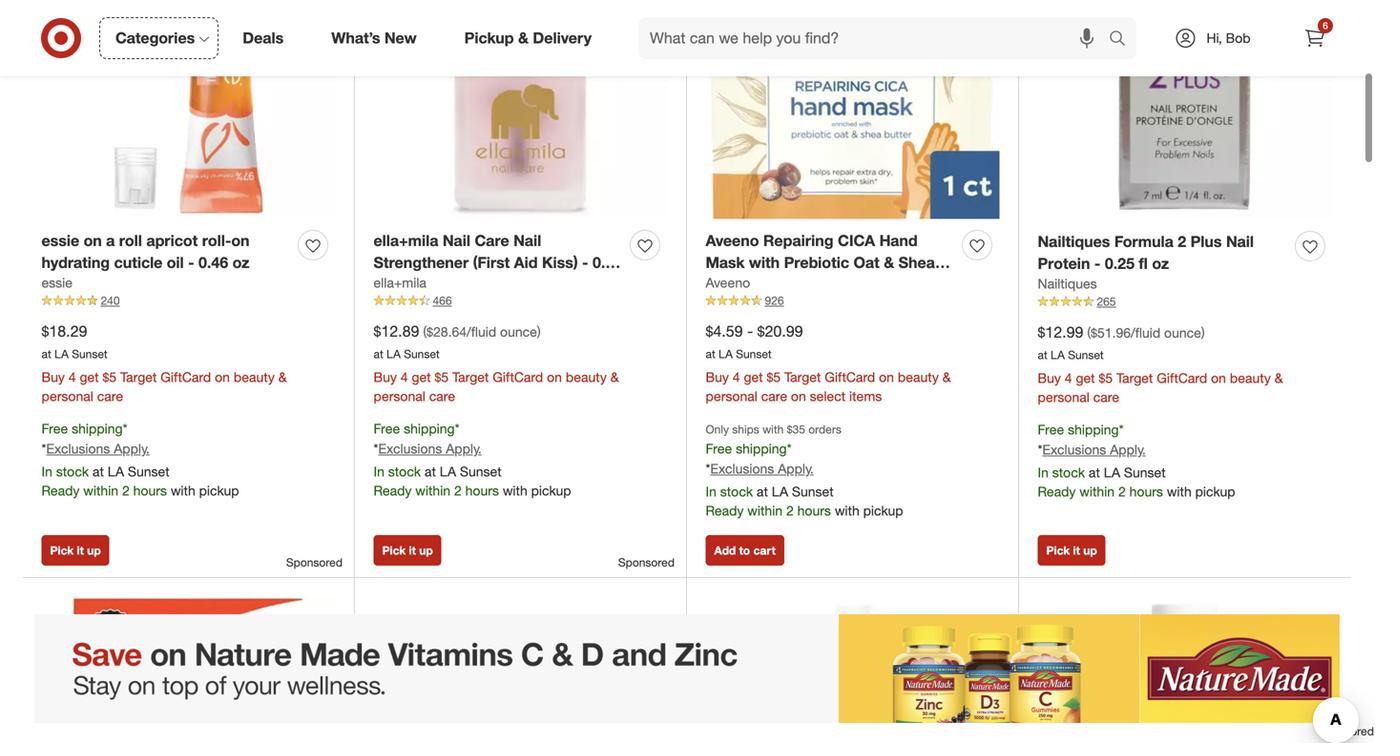 Task type: locate. For each thing, give the bounding box(es) containing it.
1 horizontal spatial ounce
[[1165, 324, 1202, 341]]

ounce for $12.89
[[500, 323, 537, 340]]

- left 0.45
[[582, 253, 589, 272]]

1 horizontal spatial fl
[[1139, 254, 1148, 273]]

oz down formula
[[1153, 254, 1170, 273]]

strengthener
[[374, 253, 469, 272]]

$5 inside $12.89 ( $28.64 /fluid ounce ) at la sunset buy 4 get $5 target giftcard on beauty & personal care sponsored
[[435, 369, 449, 386]]

nailtiques up protein
[[1038, 232, 1111, 251]]

care inside $4.59 - $20.99 at la sunset buy 4 get $5 target giftcard on beauty & personal care on select items
[[762, 388, 788, 405]]

1 horizontal spatial pick it up button
[[374, 536, 442, 566]]

fl down the strengthener at the top
[[374, 275, 383, 294]]

target inside $12.99 ( $51.96 /fluid ounce ) at la sunset buy 4 get $5 target giftcard on beauty & personal care
[[1117, 370, 1154, 387]]

1 horizontal spatial it
[[409, 544, 416, 558]]

2 horizontal spatial nail
[[1227, 232, 1254, 251]]

1 horizontal spatial (
[[1088, 324, 1091, 341]]

1 horizontal spatial )
[[1202, 324, 1205, 341]]

1 ella+mila from the top
[[374, 231, 439, 250]]

ready
[[42, 482, 80, 499], [374, 482, 412, 499], [1038, 483, 1076, 500], [706, 503, 744, 519]]

0 horizontal spatial ounce
[[500, 323, 537, 340]]

2 horizontal spatial up
[[1084, 544, 1098, 558]]

1 pick it up from the left
[[50, 544, 101, 558]]

$5 down $20.99
[[767, 369, 781, 386]]

add
[[715, 544, 736, 558]]

on right 'apricot'
[[231, 231, 250, 250]]

1 vertical spatial fl
[[374, 275, 383, 294]]

buy down $12.99 at the right
[[1038, 370, 1061, 387]]

at inside $12.89 ( $28.64 /fluid ounce ) at la sunset buy 4 get $5 target giftcard on beauty & personal care sponsored
[[374, 347, 384, 362]]

personal down "$12.89"
[[374, 388, 426, 405]]

la inside only ships with $35 orders free shipping * * exclusions apply. in stock at  la sunset ready within 2 hours with pickup
[[772, 484, 789, 500]]

0 horizontal spatial pick it up button
[[42, 536, 109, 566]]

cica
[[838, 231, 876, 250]]

get down $51.96
[[1076, 370, 1096, 387]]

- left 0.25
[[1095, 254, 1101, 273]]

1 horizontal spatial up
[[419, 544, 433, 558]]

on down 240 link
[[215, 369, 230, 386]]

it
[[77, 544, 84, 558], [409, 544, 416, 558], [1074, 544, 1081, 558]]

4 down $18.29
[[69, 369, 76, 386]]

nail up aid
[[514, 231, 542, 250]]

0 vertical spatial essie
[[42, 231, 79, 250]]

3 it from the left
[[1074, 544, 1081, 558]]

ella+mila up the strengthener at the top
[[374, 231, 439, 250]]

target inside $18.29 at la sunset buy 4 get $5 target giftcard on beauty & personal care sponsored
[[120, 369, 157, 386]]

pick it up for $12.89
[[382, 544, 433, 558]]

it for $18.29
[[77, 544, 84, 558]]

2 horizontal spatial pick it up button
[[1038, 536, 1106, 566]]

on up items
[[879, 369, 894, 386]]

0 horizontal spatial pick
[[50, 544, 74, 558]]

466
[[433, 294, 452, 308]]

sunset inside $12.89 ( $28.64 /fluid ounce ) at la sunset buy 4 get $5 target giftcard on beauty & personal care sponsored
[[404, 347, 440, 362]]

- right oil
[[188, 253, 194, 272]]

pick
[[50, 544, 74, 558], [382, 544, 406, 558], [1047, 544, 1070, 558]]

target up select
[[785, 369, 821, 386]]

ounce down '466' link
[[500, 323, 537, 340]]

0 horizontal spatial /fluid
[[467, 323, 497, 340]]

/fluid inside $12.89 ( $28.64 /fluid ounce ) at la sunset buy 4 get $5 target giftcard on beauty & personal care sponsored
[[467, 323, 497, 340]]

0 horizontal spatial )
[[537, 323, 541, 340]]

within
[[83, 482, 118, 499], [416, 482, 451, 499], [1080, 483, 1115, 500], [748, 503, 783, 519]]

target
[[120, 369, 157, 386], [453, 369, 489, 386], [785, 369, 821, 386], [1117, 370, 1154, 387]]

4 down $12.99 at the right
[[1065, 370, 1073, 387]]

0 horizontal spatial it
[[77, 544, 84, 558]]

free shipping * * exclusions apply. in stock at  la sunset ready within 2 hours with pickup
[[42, 421, 239, 499], [374, 421, 571, 499], [1038, 421, 1236, 500]]

apply. inside only ships with $35 orders free shipping * * exclusions apply. in stock at  la sunset ready within 2 hours with pickup
[[778, 461, 814, 477]]

beauty inside $18.29 at la sunset buy 4 get $5 target giftcard on beauty & personal care sponsored
[[234, 369, 275, 386]]

0 horizontal spatial (
[[423, 323, 427, 340]]

buy inside $4.59 - $20.99 at la sunset buy 4 get $5 target giftcard on beauty & personal care on select items
[[706, 369, 729, 386]]

& inside aveeno repairing cica hand mask with prebiotic oat & shea butter for extra dry skin, fragrance-free
[[884, 253, 895, 272]]

ella+mila for ella+mila nail care nail strengthener (first aid kiss) - 0.45 fl oz
[[374, 231, 439, 250]]

1 horizontal spatial pick it up
[[382, 544, 433, 558]]

it for $12.89
[[409, 544, 416, 558]]

ella+mila nail care nail enamel primer (all about the base) - 0.45 fl oz image
[[1038, 597, 1333, 744], [1038, 597, 1333, 744]]

- down the fragrance-
[[747, 322, 753, 341]]

apply.
[[114, 440, 150, 457], [446, 440, 482, 457], [1110, 441, 1146, 458], [778, 461, 814, 477]]

2 it from the left
[[409, 544, 416, 558]]

$51.96
[[1091, 324, 1131, 341]]

essie
[[42, 231, 79, 250], [42, 275, 73, 291]]

get up ships
[[744, 369, 763, 386]]

1 it from the left
[[77, 544, 84, 558]]

2 pick from the left
[[382, 544, 406, 558]]

4 inside $12.89 ( $28.64 /fluid ounce ) at la sunset buy 4 get $5 target giftcard on beauty & personal care sponsored
[[401, 369, 408, 386]]

on inside $18.29 at la sunset buy 4 get $5 target giftcard on beauty & personal care sponsored
[[215, 369, 230, 386]]

on down 265 link
[[1212, 370, 1227, 387]]

aveeno inside aveeno repairing cica hand mask with prebiotic oat & shea butter for extra dry skin, fragrance-free
[[706, 231, 759, 250]]

fl
[[1139, 254, 1148, 273], [374, 275, 383, 294]]

2 aveeno from the top
[[706, 275, 750, 291]]

ounce down 265 link
[[1165, 324, 1202, 341]]

get down the $28.64
[[412, 369, 431, 386]]

sunset inside only ships with $35 orders free shipping * * exclusions apply. in stock at  la sunset ready within 2 hours with pickup
[[792, 484, 834, 500]]

roll-
[[202, 231, 231, 250]]

on left a at the left top
[[84, 231, 102, 250]]

ella+mila cuticle oil pen - soften me up - 0.14 fl oz image
[[706, 597, 1000, 744], [706, 597, 1000, 744]]

1 vertical spatial aveeno
[[706, 275, 750, 291]]

in
[[42, 463, 52, 480], [374, 463, 385, 480], [1038, 464, 1049, 481], [706, 484, 717, 500]]

1 pick from the left
[[50, 544, 74, 558]]

target inside $12.89 ( $28.64 /fluid ounce ) at la sunset buy 4 get $5 target giftcard on beauty & personal care sponsored
[[453, 369, 489, 386]]

aveeno up mask
[[706, 231, 759, 250]]

shea
[[899, 253, 935, 272]]

2 horizontal spatial pick it up
[[1047, 544, 1098, 558]]

sunset inside $4.59 - $20.99 at la sunset buy 4 get $5 target giftcard on beauty & personal care on select items
[[736, 347, 772, 362]]

buy inside $18.29 at la sunset buy 4 get $5 target giftcard on beauty & personal care sponsored
[[42, 369, 65, 386]]

get inside $12.89 ( $28.64 /fluid ounce ) at la sunset buy 4 get $5 target giftcard on beauty & personal care sponsored
[[412, 369, 431, 386]]

personal inside $4.59 - $20.99 at la sunset buy 4 get $5 target giftcard on beauty & personal care on select items
[[706, 388, 758, 405]]

ounce inside $12.99 ( $51.96 /fluid ounce ) at la sunset buy 4 get $5 target giftcard on beauty & personal care
[[1165, 324, 1202, 341]]

aveeno down mask
[[706, 275, 750, 291]]

nailtiques
[[1038, 232, 1111, 251], [1038, 276, 1098, 292]]

( right $12.99 at the right
[[1088, 324, 1091, 341]]

target down the $28.64
[[453, 369, 489, 386]]

ready inside only ships with $35 orders free shipping * * exclusions apply. in stock at  la sunset ready within 2 hours with pickup
[[706, 503, 744, 519]]

0 vertical spatial aveeno
[[706, 231, 759, 250]]

giftcard up items
[[825, 369, 876, 386]]

0 horizontal spatial pick it up
[[50, 544, 101, 558]]

1 horizontal spatial pick
[[382, 544, 406, 558]]

care inside $18.29 at la sunset buy 4 get $5 target giftcard on beauty & personal care sponsored
[[97, 388, 123, 405]]

get inside $4.59 - $20.99 at la sunset buy 4 get $5 target giftcard on beauty & personal care on select items
[[744, 369, 763, 386]]

2 horizontal spatial pick
[[1047, 544, 1070, 558]]

ella+mila down the strengthener at the top
[[374, 275, 427, 291]]

at inside $12.99 ( $51.96 /fluid ounce ) at la sunset buy 4 get $5 target giftcard on beauty & personal care
[[1038, 348, 1048, 362]]

6 link
[[1294, 17, 1336, 59]]

nail left 'care'
[[443, 231, 471, 250]]

pickup inside only ships with $35 orders free shipping * * exclusions apply. in stock at  la sunset ready within 2 hours with pickup
[[864, 503, 904, 519]]

ounce inside $12.89 ( $28.64 /fluid ounce ) at la sunset buy 4 get $5 target giftcard on beauty & personal care sponsored
[[500, 323, 537, 340]]

at inside $4.59 - $20.99 at la sunset buy 4 get $5 target giftcard on beauty & personal care on select items
[[706, 347, 716, 362]]

2 inside nailtiques formula 2 plus nail protein - 0.25 fl oz
[[1178, 232, 1187, 251]]

1 pick it up button from the left
[[42, 536, 109, 566]]

personal down $18.29
[[42, 388, 93, 405]]

oz inside nailtiques formula 2 plus nail protein - 0.25 fl oz
[[1153, 254, 1170, 273]]

protein
[[1038, 254, 1091, 273]]

4 down "$12.89"
[[401, 369, 408, 386]]

pickup
[[199, 482, 239, 499], [531, 482, 571, 499], [1196, 483, 1236, 500], [864, 503, 904, 519]]

shipping inside only ships with $35 orders free shipping * * exclusions apply. in stock at  la sunset ready within 2 hours with pickup
[[736, 441, 787, 457]]

fl down formula
[[1139, 254, 1148, 273]]

giftcard down 265 link
[[1157, 370, 1208, 387]]

buy inside $12.89 ( $28.64 /fluid ounce ) at la sunset buy 4 get $5 target giftcard on beauty & personal care sponsored
[[374, 369, 397, 386]]

1 aveeno from the top
[[706, 231, 759, 250]]

select
[[810, 388, 846, 405]]

ella+mila nail care nail strengthener (first aid kiss) - 0.45 fl oz image
[[374, 0, 668, 219], [374, 0, 668, 219]]

prebiotic
[[784, 253, 850, 272]]

) inside $12.99 ( $51.96 /fluid ounce ) at la sunset buy 4 get $5 target giftcard on beauty & personal care
[[1202, 324, 1205, 341]]

& inside $12.89 ( $28.64 /fluid ounce ) at la sunset buy 4 get $5 target giftcard on beauty & personal care sponsored
[[611, 369, 619, 386]]

essie inside essie on a roll apricot roll-on hydrating cuticle oil - 0.46 oz
[[42, 231, 79, 250]]

1 horizontal spatial oz
[[387, 275, 404, 294]]

buy down the $4.59 at top right
[[706, 369, 729, 386]]

1 vertical spatial ella+mila
[[374, 275, 427, 291]]

2 horizontal spatial sponsored
[[1318, 724, 1375, 739]]

with
[[749, 253, 780, 272], [763, 422, 784, 437], [171, 482, 195, 499], [503, 482, 528, 499], [1167, 483, 1192, 500], [835, 503, 860, 519]]

2 nailtiques from the top
[[1038, 276, 1098, 292]]

(
[[423, 323, 427, 340], [1088, 324, 1091, 341]]

0 horizontal spatial free shipping * * exclusions apply. in stock at  la sunset ready within 2 hours with pickup
[[42, 421, 239, 499]]

on left select
[[791, 388, 806, 405]]

( inside $12.99 ( $51.96 /fluid ounce ) at la sunset buy 4 get $5 target giftcard on beauty & personal care
[[1088, 324, 1091, 341]]

delivery
[[533, 29, 592, 47]]

2 ella+mila from the top
[[374, 275, 427, 291]]

personal down $12.99 at the right
[[1038, 389, 1090, 406]]

buy down $18.29
[[42, 369, 65, 386]]

) inside $12.89 ( $28.64 /fluid ounce ) at la sunset buy 4 get $5 target giftcard on beauty & personal care sponsored
[[537, 323, 541, 340]]

1 essie from the top
[[42, 231, 79, 250]]

0 horizontal spatial sponsored
[[286, 556, 343, 570]]

beauty inside $12.99 ( $51.96 /fluid ounce ) at la sunset buy 4 get $5 target giftcard on beauty & personal care
[[1230, 370, 1271, 387]]

get down $18.29
[[80, 369, 99, 386]]

with inside aveeno repairing cica hand mask with prebiotic oat & shea butter for extra dry skin, fragrance-free
[[749, 253, 780, 272]]

sally hansen nail treatment  45124 vitamin e nail & cuticle oil - 0.45 fl oz image
[[374, 597, 668, 744], [374, 597, 668, 744]]

2 horizontal spatial it
[[1074, 544, 1081, 558]]

pick it up
[[50, 544, 101, 558], [382, 544, 433, 558], [1047, 544, 1098, 558]]

) down '466' link
[[537, 323, 541, 340]]

aveeno for aveeno repairing cica hand mask with prebiotic oat & shea butter for extra dry skin, fragrance-free
[[706, 231, 759, 250]]

2 up from the left
[[419, 544, 433, 558]]

essie on a roll apricot roll-on hydrating cuticle oil - 0.46 oz image
[[42, 0, 336, 219], [42, 0, 336, 219]]

$5 down the $28.64
[[435, 369, 449, 386]]

oil
[[167, 253, 184, 272]]

1 horizontal spatial nail
[[514, 231, 542, 250]]

oz down the strengthener at the top
[[387, 275, 404, 294]]

on down '466' link
[[547, 369, 562, 386]]

sponsored inside $12.89 ( $28.64 /fluid ounce ) at la sunset buy 4 get $5 target giftcard on beauty & personal care sponsored
[[618, 556, 675, 570]]

$12.99 ( $51.96 /fluid ounce ) at la sunset buy 4 get $5 target giftcard on beauty & personal care
[[1038, 323, 1284, 406]]

/fluid
[[467, 323, 497, 340], [1131, 324, 1161, 341]]

giftcard inside $18.29 at la sunset buy 4 get $5 target giftcard on beauty & personal care sponsored
[[161, 369, 211, 386]]

hydrating
[[42, 253, 110, 272]]

0 horizontal spatial fl
[[374, 275, 383, 294]]

2 pick it up from the left
[[382, 544, 433, 558]]

sunset inside $18.29 at la sunset buy 4 get $5 target giftcard on beauty & personal care sponsored
[[72, 347, 108, 362]]

nailtiques formula 2 plus nail protein - 0.25 fl oz image
[[1038, 0, 1333, 220], [1038, 0, 1333, 220]]

aveeno link
[[706, 274, 750, 293]]

essie link
[[42, 274, 73, 293]]

aveeno repairing cica hand mask with prebiotic oat & shea butter for extra dry skin, fragrance-free
[[706, 231, 935, 316]]

) down 265 link
[[1202, 324, 1205, 341]]

1 horizontal spatial free shipping * * exclusions apply. in stock at  la sunset ready within 2 hours with pickup
[[374, 421, 571, 499]]

nail
[[443, 231, 471, 250], [514, 231, 542, 250], [1227, 232, 1254, 251]]

shipping
[[72, 421, 123, 437], [404, 421, 455, 437], [1068, 421, 1119, 438], [736, 441, 787, 457]]

repairing
[[764, 231, 834, 250]]

care inside $12.89 ( $28.64 /fluid ounce ) at la sunset buy 4 get $5 target giftcard on beauty & personal care sponsored
[[429, 388, 455, 405]]

nailtiques for nailtiques
[[1038, 276, 1098, 292]]

beauty
[[234, 369, 275, 386], [566, 369, 607, 386], [898, 369, 939, 386], [1230, 370, 1271, 387]]

nail right plus
[[1227, 232, 1254, 251]]

/fluid inside $12.99 ( $51.96 /fluid ounce ) at la sunset buy 4 get $5 target giftcard on beauty & personal care
[[1131, 324, 1161, 341]]

nailtiques down protein
[[1038, 276, 1098, 292]]

fl inside nailtiques formula 2 plus nail protein - 0.25 fl oz
[[1139, 254, 1148, 273]]

ella+mila inside ella+mila nail care nail strengthener (first aid kiss) - 0.45 fl oz
[[374, 231, 439, 250]]

0 vertical spatial ella+mila
[[374, 231, 439, 250]]

/fluid down 265 link
[[1131, 324, 1161, 341]]

giftcard down 240 link
[[161, 369, 211, 386]]

giftcard
[[161, 369, 211, 386], [493, 369, 543, 386], [825, 369, 876, 386], [1157, 370, 1208, 387]]

2 horizontal spatial free shipping * * exclusions apply. in stock at  la sunset ready within 2 hours with pickup
[[1038, 421, 1236, 500]]

in inside only ships with $35 orders free shipping * * exclusions apply. in stock at  la sunset ready within 2 hours with pickup
[[706, 484, 717, 500]]

free inside aveeno repairing cica hand mask with prebiotic oat & shea butter for extra dry skin, fragrance-free
[[786, 297, 818, 316]]

aveeno repairing cica hand mask with prebiotic oat & shea butter for extra dry skin, fragrance-free image
[[706, 0, 1000, 219], [706, 0, 1000, 219]]

la
[[54, 347, 69, 362], [387, 347, 401, 362], [719, 347, 733, 362], [1051, 348, 1065, 362], [108, 463, 124, 480], [440, 463, 456, 480], [1104, 464, 1121, 481], [772, 484, 789, 500]]

personal inside $18.29 at la sunset buy 4 get $5 target giftcard on beauty & personal care sponsored
[[42, 388, 93, 405]]

essie up hydrating
[[42, 231, 79, 250]]

personal
[[42, 388, 93, 405], [374, 388, 426, 405], [706, 388, 758, 405], [1038, 389, 1090, 406]]

hours inside only ships with $35 orders free shipping * * exclusions apply. in stock at  la sunset ready within 2 hours with pickup
[[798, 503, 831, 519]]

at inside only ships with $35 orders free shipping * * exclusions apply. in stock at  la sunset ready within 2 hours with pickup
[[757, 484, 768, 500]]

up
[[87, 544, 101, 558], [419, 544, 433, 558], [1084, 544, 1098, 558]]

2 horizontal spatial oz
[[1153, 254, 1170, 273]]

1 nailtiques from the top
[[1038, 232, 1111, 251]]

0 horizontal spatial oz
[[233, 253, 250, 272]]

2 inside only ships with $35 orders free shipping * * exclusions apply. in stock at  la sunset ready within 2 hours with pickup
[[787, 503, 794, 519]]

2 essie from the top
[[42, 275, 73, 291]]

0 horizontal spatial up
[[87, 544, 101, 558]]

stock
[[56, 463, 89, 480], [388, 463, 421, 480], [1053, 464, 1085, 481], [721, 484, 753, 500]]

1 vertical spatial nailtiques
[[1038, 276, 1098, 292]]

aveeno
[[706, 231, 759, 250], [706, 275, 750, 291]]

0.45
[[593, 253, 623, 272]]

1 horizontal spatial /fluid
[[1131, 324, 1161, 341]]

ounce
[[500, 323, 537, 340], [1165, 324, 1202, 341]]

hi, bob
[[1207, 30, 1251, 46]]

buy down "$12.89"
[[374, 369, 397, 386]]

buy inside $12.99 ( $51.96 /fluid ounce ) at la sunset buy 4 get $5 target giftcard on beauty & personal care
[[1038, 370, 1061, 387]]

advertisement region
[[0, 615, 1375, 723]]

4 inside $18.29 at la sunset buy 4 get $5 target giftcard on beauty & personal care sponsored
[[69, 369, 76, 386]]

sponsored inside $18.29 at la sunset buy 4 get $5 target giftcard on beauty & personal care sponsored
[[286, 556, 343, 570]]

0 vertical spatial nailtiques
[[1038, 232, 1111, 251]]

0 vertical spatial fl
[[1139, 254, 1148, 273]]

target down 240 link
[[120, 369, 157, 386]]

buy
[[42, 369, 65, 386], [374, 369, 397, 386], [706, 369, 729, 386], [1038, 370, 1061, 387]]

free
[[786, 297, 818, 316], [42, 421, 68, 437], [374, 421, 400, 437], [1038, 421, 1065, 438], [706, 441, 732, 457]]

beauty inside $12.89 ( $28.64 /fluid ounce ) at la sunset buy 4 get $5 target giftcard on beauty & personal care sponsored
[[566, 369, 607, 386]]

pick it up button
[[42, 536, 109, 566], [374, 536, 442, 566], [1038, 536, 1106, 566]]

1 horizontal spatial sponsored
[[618, 556, 675, 570]]

6
[[1323, 20, 1329, 32]]

4 down the $4.59 at top right
[[733, 369, 740, 386]]

personal up ships
[[706, 388, 758, 405]]

& inside $12.99 ( $51.96 /fluid ounce ) at la sunset buy 4 get $5 target giftcard on beauty & personal care
[[1275, 370, 1284, 387]]

fl inside ella+mila nail care nail strengthener (first aid kiss) - 0.45 fl oz
[[374, 275, 383, 294]]

nailtiques for nailtiques formula 2 plus nail protein - 0.25 fl oz
[[1038, 232, 1111, 251]]

( right "$12.89"
[[423, 323, 427, 340]]

1 vertical spatial essie
[[42, 275, 73, 291]]

- inside nailtiques formula 2 plus nail protein - 0.25 fl oz
[[1095, 254, 1101, 273]]

3 pick it up button from the left
[[1038, 536, 1106, 566]]

ella+mila
[[374, 231, 439, 250], [374, 275, 427, 291]]

add to cart
[[715, 544, 776, 558]]

at
[[42, 347, 51, 362], [374, 347, 384, 362], [706, 347, 716, 362], [1038, 348, 1048, 362], [93, 463, 104, 480], [425, 463, 436, 480], [1089, 464, 1101, 481], [757, 484, 768, 500]]

giftcard down '466' link
[[493, 369, 543, 386]]

$5 inside $18.29 at la sunset buy 4 get $5 target giftcard on beauty & personal care sponsored
[[103, 369, 117, 386]]

essie down hydrating
[[42, 275, 73, 291]]

$5
[[103, 369, 117, 386], [435, 369, 449, 386], [767, 369, 781, 386], [1099, 370, 1113, 387]]

2 pick it up button from the left
[[374, 536, 442, 566]]

$5 down $51.96
[[1099, 370, 1113, 387]]

926 link
[[706, 293, 1000, 310]]

-
[[188, 253, 194, 272], [582, 253, 589, 272], [1095, 254, 1101, 273], [747, 322, 753, 341]]

nailtiques inside nailtiques formula 2 plus nail protein - 0.25 fl oz
[[1038, 232, 1111, 251]]

1 up from the left
[[87, 544, 101, 558]]

what's new link
[[315, 17, 441, 59]]

aveeno for aveeno
[[706, 275, 750, 291]]

hours
[[133, 482, 167, 499], [466, 482, 499, 499], [1130, 483, 1164, 500], [798, 503, 831, 519]]

( inside $12.89 ( $28.64 /fluid ounce ) at la sunset buy 4 get $5 target giftcard on beauty & personal care sponsored
[[423, 323, 427, 340]]

4
[[69, 369, 76, 386], [401, 369, 408, 386], [733, 369, 740, 386], [1065, 370, 1073, 387]]

free shipping * * exclusions apply. in stock at  la sunset ready within 2 hours with pickup for $18.29
[[42, 421, 239, 499]]

target down $51.96
[[1117, 370, 1154, 387]]

baby foot original exfoliation foot peel - lavender - 2.4 fl oz image
[[42, 597, 336, 744], [42, 597, 336, 744]]

/fluid down '466' link
[[467, 323, 497, 340]]

add to cart button
[[706, 536, 785, 566]]

oz right the 0.46
[[233, 253, 250, 272]]

3 up from the left
[[1084, 544, 1098, 558]]

$5 down 240 on the top left
[[103, 369, 117, 386]]



Task type: vqa. For each thing, say whether or not it's contained in the screenshot.
Shop
no



Task type: describe. For each thing, give the bounding box(es) containing it.
oz inside ella+mila nail care nail strengthener (first aid kiss) - 0.45 fl oz
[[387, 275, 404, 294]]

bob
[[1226, 30, 1251, 46]]

hand
[[880, 231, 918, 250]]

only ships with $35 orders free shipping * * exclusions apply. in stock at  la sunset ready within 2 hours with pickup
[[706, 422, 904, 519]]

exclusions inside only ships with $35 orders free shipping * * exclusions apply. in stock at  la sunset ready within 2 hours with pickup
[[711, 461, 775, 477]]

0 horizontal spatial nail
[[443, 231, 471, 250]]

exclusions apply. button for aveeno repairing cica hand mask with prebiotic oat & shea butter for extra dry skin, fragrance-free
[[711, 460, 814, 479]]

search
[[1101, 31, 1147, 49]]

oat
[[854, 253, 880, 272]]

- inside essie on a roll apricot roll-on hydrating cuticle oil - 0.46 oz
[[188, 253, 194, 272]]

aid
[[514, 253, 538, 272]]

up for $18.29
[[87, 544, 101, 558]]

pick for $12.89
[[382, 544, 406, 558]]

la inside $12.89 ( $28.64 /fluid ounce ) at la sunset buy 4 get $5 target giftcard on beauty & personal care sponsored
[[387, 347, 401, 362]]

orders
[[809, 422, 842, 437]]

to
[[739, 544, 750, 558]]

cuticle
[[114, 253, 163, 272]]

3 pick from the left
[[1047, 544, 1070, 558]]

$12.89 ( $28.64 /fluid ounce ) at la sunset buy 4 get $5 target giftcard on beauty & personal care sponsored
[[374, 322, 675, 570]]

only
[[706, 422, 729, 437]]

pickup
[[465, 29, 514, 47]]

$5 inside $4.59 - $20.99 at la sunset buy 4 get $5 target giftcard on beauty & personal care on select items
[[767, 369, 781, 386]]

deals
[[243, 29, 284, 47]]

- inside $4.59 - $20.99 at la sunset buy 4 get $5 target giftcard on beauty & personal care on select items
[[747, 322, 753, 341]]

on inside $12.89 ( $28.64 /fluid ounce ) at la sunset buy 4 get $5 target giftcard on beauty & personal care sponsored
[[547, 369, 562, 386]]

free shipping * * exclusions apply. in stock at  la sunset ready within 2 hours with pickup for $12.89
[[374, 421, 571, 499]]

skin,
[[852, 275, 888, 294]]

( for $12.99
[[1088, 324, 1091, 341]]

free inside only ships with $35 orders free shipping * * exclusions apply. in stock at  la sunset ready within 2 hours with pickup
[[706, 441, 732, 457]]

dry
[[822, 275, 848, 294]]

deals link
[[226, 17, 308, 59]]

giftcard inside $12.89 ( $28.64 /fluid ounce ) at la sunset buy 4 get $5 target giftcard on beauty & personal care sponsored
[[493, 369, 543, 386]]

pickup & delivery link
[[448, 17, 616, 59]]

exclusions apply. button for essie on a roll apricot roll-on hydrating cuticle oil - 0.46 oz
[[46, 439, 150, 459]]

pick for $18.29
[[50, 544, 74, 558]]

care
[[475, 231, 510, 250]]

$5 inside $12.99 ( $51.96 /fluid ounce ) at la sunset buy 4 get $5 target giftcard on beauty & personal care
[[1099, 370, 1113, 387]]

what's new
[[331, 29, 417, 47]]

265
[[1097, 295, 1116, 309]]

/fluid for $12.89
[[467, 323, 497, 340]]

essie on a roll apricot roll-on hydrating cuticle oil - 0.46 oz
[[42, 231, 250, 272]]

up for $12.89
[[419, 544, 433, 558]]

$18.29 at la sunset buy 4 get $5 target giftcard on beauty & personal care sponsored
[[42, 322, 343, 570]]

240
[[101, 294, 120, 308]]

pick it up for $18.29
[[50, 544, 101, 558]]

search button
[[1101, 17, 1147, 63]]

nail inside nailtiques formula 2 plus nail protein - 0.25 fl oz
[[1227, 232, 1254, 251]]

(first
[[473, 253, 510, 272]]

butter
[[706, 275, 752, 294]]

aveeno repairing cica hand mask with prebiotic oat & shea butter for extra dry skin, fragrance-free link
[[706, 230, 955, 316]]

categories link
[[99, 17, 219, 59]]

ships
[[732, 422, 760, 437]]

$12.99
[[1038, 323, 1084, 342]]

& inside $18.29 at la sunset buy 4 get $5 target giftcard on beauty & personal care sponsored
[[278, 369, 287, 386]]

0.46
[[199, 253, 228, 272]]

plus
[[1191, 232, 1222, 251]]

get inside $12.99 ( $51.96 /fluid ounce ) at la sunset buy 4 get $5 target giftcard on beauty & personal care
[[1076, 370, 1096, 387]]

formula
[[1115, 232, 1174, 251]]

beauty inside $4.59 - $20.99 at la sunset buy 4 get $5 target giftcard on beauty & personal care on select items
[[898, 369, 939, 386]]

$35
[[787, 422, 806, 437]]

/fluid for $12.99
[[1131, 324, 1161, 341]]

target inside $4.59 - $20.99 at la sunset buy 4 get $5 target giftcard on beauty & personal care on select items
[[785, 369, 821, 386]]

0.25
[[1105, 254, 1135, 273]]

on inside $12.99 ( $51.96 /fluid ounce ) at la sunset buy 4 get $5 target giftcard on beauty & personal care
[[1212, 370, 1227, 387]]

926
[[765, 294, 784, 308]]

la inside $18.29 at la sunset buy 4 get $5 target giftcard on beauty & personal care sponsored
[[54, 347, 69, 362]]

ounce for $12.99
[[1165, 324, 1202, 341]]

what's
[[331, 29, 380, 47]]

essie on a roll apricot roll-on hydrating cuticle oil - 0.46 oz link
[[42, 230, 291, 274]]

pick it up button for $12.89
[[374, 536, 442, 566]]

a
[[106, 231, 115, 250]]

ella+mila nail care nail strengthener (first aid kiss) - 0.45 fl oz link
[[374, 230, 623, 294]]

ella+mila link
[[374, 274, 427, 293]]

care inside $12.99 ( $51.96 /fluid ounce ) at la sunset buy 4 get $5 target giftcard on beauty & personal care
[[1094, 389, 1120, 406]]

) for $12.89
[[537, 323, 541, 340]]

mask
[[706, 253, 745, 272]]

ella+mila for ella+mila
[[374, 275, 427, 291]]

categories
[[116, 29, 195, 47]]

extra
[[780, 275, 818, 294]]

kiss)
[[542, 253, 578, 272]]

265 link
[[1038, 294, 1333, 311]]

stock inside only ships with $35 orders free shipping * * exclusions apply. in stock at  la sunset ready within 2 hours with pickup
[[721, 484, 753, 500]]

( for $12.89
[[423, 323, 427, 340]]

nailtiques formula 2 plus nail protein - 0.25 fl oz
[[1038, 232, 1254, 273]]

essie for essie
[[42, 275, 73, 291]]

$4.59
[[706, 322, 743, 341]]

466 link
[[374, 293, 668, 310]]

pick it up button for $18.29
[[42, 536, 109, 566]]

la inside $12.99 ( $51.96 /fluid ounce ) at la sunset buy 4 get $5 target giftcard on beauty & personal care
[[1051, 348, 1065, 362]]

apricot
[[146, 231, 198, 250]]

giftcard inside $4.59 - $20.99 at la sunset buy 4 get $5 target giftcard on beauty & personal care on select items
[[825, 369, 876, 386]]

within inside only ships with $35 orders free shipping * * exclusions apply. in stock at  la sunset ready within 2 hours with pickup
[[748, 503, 783, 519]]

new
[[385, 29, 417, 47]]

$28.64
[[427, 323, 467, 340]]

& inside $4.59 - $20.99 at la sunset buy 4 get $5 target giftcard on beauty & personal care on select items
[[943, 369, 951, 386]]

4 inside $4.59 - $20.99 at la sunset buy 4 get $5 target giftcard on beauty & personal care on select items
[[733, 369, 740, 386]]

roll
[[119, 231, 142, 250]]

exclusions apply. button for ella+mila nail care nail strengthener (first aid kiss) - 0.45 fl oz
[[378, 439, 482, 459]]

fragrance-
[[706, 297, 786, 316]]

What can we help you find? suggestions appear below search field
[[639, 17, 1114, 59]]

giftcard inside $12.99 ( $51.96 /fluid ounce ) at la sunset buy 4 get $5 target giftcard on beauty & personal care
[[1157, 370, 1208, 387]]

3 pick it up from the left
[[1047, 544, 1098, 558]]

nailtiques formula 2 plus nail protein - 0.25 fl oz link
[[1038, 231, 1288, 275]]

cart
[[754, 544, 776, 558]]

$20.99
[[758, 322, 803, 341]]

hi,
[[1207, 30, 1223, 46]]

items
[[850, 388, 882, 405]]

personal inside $12.89 ( $28.64 /fluid ounce ) at la sunset buy 4 get $5 target giftcard on beauty & personal care sponsored
[[374, 388, 426, 405]]

$18.29
[[42, 322, 87, 341]]

for
[[756, 275, 776, 294]]

at inside $18.29 at la sunset buy 4 get $5 target giftcard on beauty & personal care sponsored
[[42, 347, 51, 362]]

4 inside $12.99 ( $51.96 /fluid ounce ) at la sunset buy 4 get $5 target giftcard on beauty & personal care
[[1065, 370, 1073, 387]]

$4.59 - $20.99 at la sunset buy 4 get $5 target giftcard on beauty & personal care on select items
[[706, 322, 951, 405]]

pickup & delivery
[[465, 29, 592, 47]]

240 link
[[42, 293, 336, 310]]

- inside ella+mila nail care nail strengthener (first aid kiss) - 0.45 fl oz
[[582, 253, 589, 272]]

nailtiques link
[[1038, 275, 1098, 294]]

personal inside $12.99 ( $51.96 /fluid ounce ) at la sunset buy 4 get $5 target giftcard on beauty & personal care
[[1038, 389, 1090, 406]]

) for $12.99
[[1202, 324, 1205, 341]]

ella+mila nail care nail strengthener (first aid kiss) - 0.45 fl oz
[[374, 231, 623, 294]]

essie for essie on a roll apricot roll-on hydrating cuticle oil - 0.46 oz
[[42, 231, 79, 250]]

sunset inside $12.99 ( $51.96 /fluid ounce ) at la sunset buy 4 get $5 target giftcard on beauty & personal care
[[1068, 348, 1104, 362]]

$12.89
[[374, 322, 419, 341]]

get inside $18.29 at la sunset buy 4 get $5 target giftcard on beauty & personal care sponsored
[[80, 369, 99, 386]]

la inside $4.59 - $20.99 at la sunset buy 4 get $5 target giftcard on beauty & personal care on select items
[[719, 347, 733, 362]]

oz inside essie on a roll apricot roll-on hydrating cuticle oil - 0.46 oz
[[233, 253, 250, 272]]



